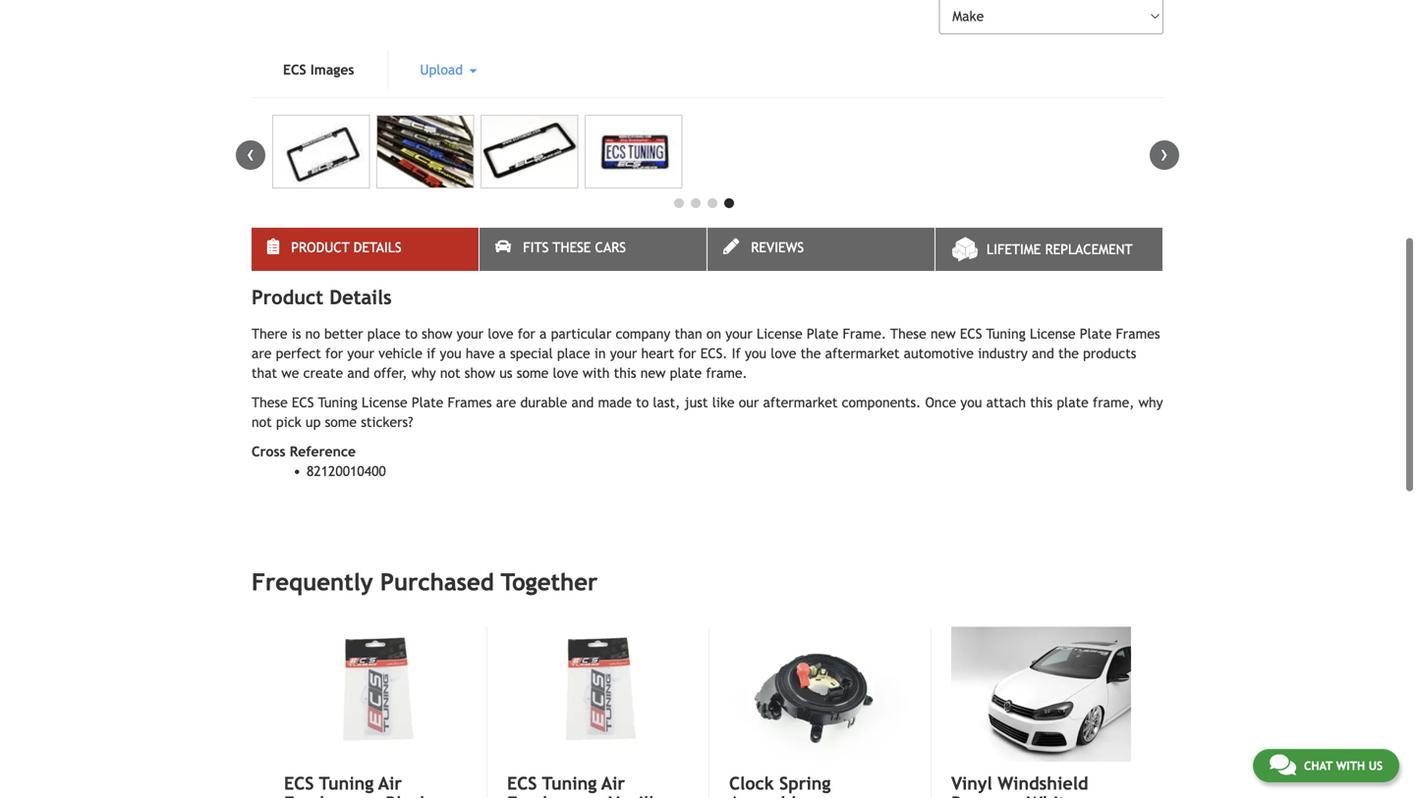 Task type: locate. For each thing, give the bounding box(es) containing it.
for down better at the top
[[325, 346, 343, 362]]

not inside there is no better place to show your love for a particular company than on your license plate frame. these new ecs tuning license plate frames are perfect for your vehicle if you have a special place in your heart for ecs. if you love the aftermarket automotive industry and the products that we create and offer, why not show us some love with this new plate frame.
[[440, 366, 460, 381]]

1 horizontal spatial license
[[757, 326, 802, 342]]

show
[[422, 326, 452, 342], [465, 366, 495, 381]]

this
[[614, 366, 636, 381], [1030, 395, 1053, 411]]

perfect
[[276, 346, 321, 362]]

- inside vinyl windshield banner - white
[[1015, 793, 1022, 799]]

us
[[499, 366, 513, 381]]

fits these cars link
[[480, 228, 707, 271]]

why down if
[[411, 366, 436, 381]]

- for ecs tuning air freshener - vanill
[[597, 793, 603, 799]]

0 vertical spatial are
[[252, 346, 272, 362]]

show down have
[[465, 366, 495, 381]]

comments image
[[1270, 754, 1296, 777]]

ecs images link
[[252, 50, 386, 90]]

0 vertical spatial plate
[[670, 366, 702, 381]]

1 horizontal spatial plate
[[1057, 395, 1089, 411]]

1 freshener from the left
[[284, 793, 368, 799]]

place
[[367, 326, 401, 342], [557, 346, 590, 362]]

0 horizontal spatial why
[[411, 366, 436, 381]]

0 horizontal spatial -
[[374, 793, 380, 799]]

some right up
[[325, 415, 357, 431]]

1 vertical spatial these
[[890, 326, 926, 342]]

plate up just
[[670, 366, 702, 381]]

us
[[1369, 760, 1383, 773]]

why right frame,
[[1139, 395, 1163, 411]]

a
[[540, 326, 547, 342], [499, 346, 506, 362]]

1 the from the left
[[800, 346, 821, 362]]

your down better at the top
[[347, 346, 374, 362]]

0 vertical spatial frames
[[1116, 326, 1160, 342]]

plate
[[670, 366, 702, 381], [1057, 395, 1089, 411]]

1 horizontal spatial love
[[553, 366, 578, 381]]

es#5718 - ecs-lp-frame-wht - ecs tuning license plate frame - white - black fade resistant plastic frame with raised letters - ecs - audi bmw volkswagen mercedes benz mini porsche image
[[272, 115, 370, 189], [376, 115, 474, 189], [481, 115, 578, 189], [585, 115, 682, 189]]

air for ecs tuning air freshener - vanill
[[602, 774, 625, 795]]

1 horizontal spatial are
[[496, 395, 516, 411]]

0 vertical spatial place
[[367, 326, 401, 342]]

to left last,
[[636, 395, 649, 411]]

ecs tuning air freshener - black freeze scent image
[[284, 628, 465, 763]]

1 vertical spatial with
[[1336, 760, 1365, 773]]

1 vertical spatial plate
[[1057, 395, 1089, 411]]

0 horizontal spatial air
[[378, 774, 402, 795]]

0 horizontal spatial some
[[325, 415, 357, 431]]

2 horizontal spatial -
[[1015, 793, 1022, 799]]

vinyl windshield banner - white link
[[951, 774, 1131, 799]]

product
[[291, 240, 350, 256], [252, 286, 324, 309]]

2 horizontal spatial you
[[960, 395, 982, 411]]

chat with us
[[1304, 760, 1383, 773]]

some inside these ecs tuning license plate frames are durable and made to last, just like our aftermarket components. once you attach this plate frame, why not pick up some stickers?
[[325, 415, 357, 431]]

a up special
[[540, 326, 547, 342]]

product details
[[291, 240, 402, 256], [252, 286, 392, 309]]

air down ecs tuning air freshener - vanilla scent image
[[602, 774, 625, 795]]

replacement
[[1045, 242, 1133, 258]]

license right on
[[757, 326, 802, 342]]

0 vertical spatial a
[[540, 326, 547, 342]]

last,
[[653, 395, 680, 411]]

1 vertical spatial frames
[[448, 395, 492, 411]]

some down special
[[517, 366, 549, 381]]

0 horizontal spatial freshener
[[284, 793, 368, 799]]

product up is
[[252, 286, 324, 309]]

vehicle
[[378, 346, 423, 362]]

1 vertical spatial product
[[252, 286, 324, 309]]

new up automotive at top right
[[931, 326, 956, 342]]

1 horizontal spatial some
[[517, 366, 549, 381]]

to inside these ecs tuning license plate frames are durable and made to last, just like our aftermarket components. once you attach this plate frame, why not pick up some stickers?
[[636, 395, 649, 411]]

ecs.
[[700, 346, 728, 362]]

2 horizontal spatial and
[[1032, 346, 1054, 362]]

not left us
[[440, 366, 460, 381]]

why inside there is no better place to show your love for a particular company than on your license plate frame. these new ecs tuning license plate frames are perfect for your vehicle if you have a special place in your heart for ecs. if you love the aftermarket automotive industry and the products that we create and offer, why not show us some love with this new plate frame.
[[411, 366, 436, 381]]

1 horizontal spatial new
[[931, 326, 956, 342]]

your up the if
[[726, 326, 753, 342]]

1 horizontal spatial to
[[636, 395, 649, 411]]

0 vertical spatial aftermarket
[[825, 346, 900, 362]]

ecs inside ecs images link
[[283, 62, 306, 78]]

tuning
[[986, 326, 1026, 342], [318, 395, 358, 411], [319, 774, 374, 795], [542, 774, 597, 795]]

0 vertical spatial new
[[931, 326, 956, 342]]

0 horizontal spatial the
[[800, 346, 821, 362]]

with inside chat with us link
[[1336, 760, 1365, 773]]

0 vertical spatial not
[[440, 366, 460, 381]]

the
[[800, 346, 821, 362], [1058, 346, 1079, 362]]

product details up better at the top
[[291, 240, 402, 256]]

this up made
[[614, 366, 636, 381]]

1 vertical spatial some
[[325, 415, 357, 431]]

1 horizontal spatial and
[[571, 395, 594, 411]]

are up that
[[252, 346, 272, 362]]

2 freshener from the left
[[507, 793, 592, 799]]

1 horizontal spatial the
[[1058, 346, 1079, 362]]

tuning up up
[[318, 395, 358, 411]]

ecs for ecs tuning air freshener - vanill
[[507, 774, 537, 795]]

1 vertical spatial place
[[557, 346, 590, 362]]

- inside ecs tuning air freshener - blac
[[374, 793, 380, 799]]

2 - from the left
[[597, 793, 603, 799]]

1 horizontal spatial frames
[[1116, 326, 1160, 342]]

1 vertical spatial aftermarket
[[763, 395, 838, 411]]

aftermarket inside these ecs tuning license plate frames are durable and made to last, just like our aftermarket components. once you attach this plate frame, why not pick up some stickers?
[[763, 395, 838, 411]]

2 horizontal spatial plate
[[1080, 326, 1112, 342]]

if
[[732, 346, 741, 362]]

company
[[616, 326, 670, 342]]

place down particular
[[557, 346, 590, 362]]

ecs tuning air freshener - blac
[[284, 774, 430, 799]]

to up vehicle
[[405, 326, 418, 342]]

0 vertical spatial why
[[411, 366, 436, 381]]

air
[[378, 774, 402, 795], [602, 774, 625, 795]]

2 horizontal spatial for
[[678, 346, 696, 362]]

plate
[[807, 326, 839, 342], [1080, 326, 1112, 342], [412, 395, 444, 411]]

fits these cars
[[523, 240, 626, 256]]

show up if
[[422, 326, 452, 342]]

and left the offer,
[[347, 366, 370, 381]]

ecs inside ecs tuning air freshener - vanill
[[507, 774, 537, 795]]

clock spring assembly
[[729, 774, 831, 799]]

love
[[488, 326, 513, 342], [771, 346, 796, 362], [553, 366, 578, 381]]

0 horizontal spatial plate
[[670, 366, 702, 381]]

products
[[1083, 346, 1136, 362]]

2 es#5718 - ecs-lp-frame-wht - ecs tuning license plate frame - white - black fade resistant plastic frame with raised letters - ecs - audi bmw volkswagen mercedes benz mini porsche image from the left
[[376, 115, 474, 189]]

2 vertical spatial and
[[571, 395, 594, 411]]

plate inside these ecs tuning license plate frames are durable and made to last, just like our aftermarket components. once you attach this plate frame, why not pick up some stickers?
[[1057, 395, 1089, 411]]

air inside ecs tuning air freshener - blac
[[378, 774, 402, 795]]

this right attach at right
[[1030, 395, 1053, 411]]

frames down have
[[448, 395, 492, 411]]

license
[[757, 326, 802, 342], [1030, 326, 1076, 342], [362, 395, 407, 411]]

aftermarket
[[825, 346, 900, 362], [763, 395, 838, 411]]

0 vertical spatial some
[[517, 366, 549, 381]]

you right if
[[440, 346, 461, 362]]

plate left frame,
[[1057, 395, 1089, 411]]

and left made
[[571, 395, 594, 411]]

- inside ecs tuning air freshener - vanill
[[597, 793, 603, 799]]

2 vertical spatial these
[[252, 395, 288, 411]]

white
[[1027, 793, 1076, 799]]

air inside ecs tuning air freshener - vanill
[[602, 774, 625, 795]]

plate up products
[[1080, 326, 1112, 342]]

1 horizontal spatial why
[[1139, 395, 1163, 411]]

the left products
[[1058, 346, 1079, 362]]

0 horizontal spatial with
[[583, 366, 610, 381]]

and right industry
[[1032, 346, 1054, 362]]

0 horizontal spatial license
[[362, 395, 407, 411]]

0 vertical spatial with
[[583, 366, 610, 381]]

the right the if
[[800, 346, 821, 362]]

these ecs tuning license plate frames are durable and made to last, just like our aftermarket components. once you attach this plate frame, why not pick up some stickers?
[[252, 395, 1163, 431]]

ecs for ecs images
[[283, 62, 306, 78]]

0 vertical spatial and
[[1032, 346, 1054, 362]]

0 vertical spatial show
[[422, 326, 452, 342]]

windshield
[[998, 774, 1088, 795]]

0 horizontal spatial plate
[[412, 395, 444, 411]]

1 horizontal spatial -
[[597, 793, 603, 799]]

clock spring assembly link
[[729, 774, 909, 799]]

that
[[252, 366, 277, 381]]

freshener inside ecs tuning air freshener - vanill
[[507, 793, 592, 799]]

for
[[518, 326, 535, 342], [325, 346, 343, 362], [678, 346, 696, 362]]

these up pick
[[252, 395, 288, 411]]

frames up products
[[1116, 326, 1160, 342]]

product up no
[[291, 240, 350, 256]]

plate up stickers?
[[412, 395, 444, 411]]

0 horizontal spatial this
[[614, 366, 636, 381]]

aftermarket right our
[[763, 395, 838, 411]]

2 air from the left
[[602, 774, 625, 795]]

and
[[1032, 346, 1054, 362], [347, 366, 370, 381], [571, 395, 594, 411]]

ecs inside there is no better place to show your love for a particular company than on your license plate frame. these new ecs tuning license plate frames are perfect for your vehicle if you have a special place in your heart for ecs. if you love the aftermarket automotive industry and the products that we create and offer, why not show us some love with this new plate frame.
[[960, 326, 982, 342]]

2 horizontal spatial love
[[771, 346, 796, 362]]

tuning inside these ecs tuning license plate frames are durable and made to last, just like our aftermarket components. once you attach this plate frame, why not pick up some stickers?
[[318, 395, 358, 411]]

1 - from the left
[[374, 793, 380, 799]]

and inside these ecs tuning license plate frames are durable and made to last, just like our aftermarket components. once you attach this plate frame, why not pick up some stickers?
[[571, 395, 594, 411]]

license down lifetime replacement link
[[1030, 326, 1076, 342]]

0 horizontal spatial these
[[252, 395, 288, 411]]

1 vertical spatial this
[[1030, 395, 1053, 411]]

these
[[553, 240, 591, 256], [890, 326, 926, 342], [252, 395, 288, 411]]

1 vertical spatial why
[[1139, 395, 1163, 411]]

1 horizontal spatial with
[[1336, 760, 1365, 773]]

are
[[252, 346, 272, 362], [496, 395, 516, 411]]

0 horizontal spatial frames
[[448, 395, 492, 411]]

0 vertical spatial product
[[291, 240, 350, 256]]

offer,
[[374, 366, 407, 381]]

0 vertical spatial this
[[614, 366, 636, 381]]

your
[[457, 326, 484, 342], [726, 326, 753, 342], [347, 346, 374, 362], [610, 346, 637, 362]]

to
[[405, 326, 418, 342], [636, 395, 649, 411]]

a up us
[[499, 346, 506, 362]]

plate left the frame.
[[807, 326, 839, 342]]

tuning down ecs tuning air freshener - vanilla scent image
[[542, 774, 597, 795]]

0 horizontal spatial and
[[347, 366, 370, 381]]

up
[[306, 415, 321, 431]]

1 vertical spatial and
[[347, 366, 370, 381]]

0 vertical spatial details
[[354, 240, 402, 256]]

1 horizontal spatial a
[[540, 326, 547, 342]]

you right once at the right of the page
[[960, 395, 982, 411]]

love up have
[[488, 326, 513, 342]]

aftermarket down the frame.
[[825, 346, 900, 362]]

0 horizontal spatial are
[[252, 346, 272, 362]]

license inside these ecs tuning license plate frames are durable and made to last, just like our aftermarket components. once you attach this plate frame, why not pick up some stickers?
[[362, 395, 407, 411]]

just
[[684, 395, 708, 411]]

these up automotive at top right
[[890, 326, 926, 342]]

1 horizontal spatial freshener
[[507, 793, 592, 799]]

are inside these ecs tuning license plate frames are durable and made to last, just like our aftermarket components. once you attach this plate frame, why not pick up some stickers?
[[496, 395, 516, 411]]

ecs tuning air freshener - vanilla scent image
[[507, 628, 687, 762]]

new down heart
[[640, 366, 666, 381]]

1 horizontal spatial not
[[440, 366, 460, 381]]

freshener
[[284, 793, 368, 799], [507, 793, 592, 799]]

0 horizontal spatial love
[[488, 326, 513, 342]]

1 vertical spatial not
[[252, 415, 272, 431]]

not left pick
[[252, 415, 272, 431]]

0 horizontal spatial new
[[640, 366, 666, 381]]

1 horizontal spatial air
[[602, 774, 625, 795]]

love up durable
[[553, 366, 578, 381]]

these right fits
[[553, 240, 591, 256]]

license up stickers?
[[362, 395, 407, 411]]

with down in
[[583, 366, 610, 381]]

3 - from the left
[[1015, 793, 1022, 799]]

with left us
[[1336, 760, 1365, 773]]

with
[[583, 366, 610, 381], [1336, 760, 1365, 773]]

0 horizontal spatial not
[[252, 415, 272, 431]]

0 vertical spatial to
[[405, 326, 418, 342]]

your right in
[[610, 346, 637, 362]]

have
[[466, 346, 495, 362]]

product details up no
[[252, 286, 392, 309]]

1 horizontal spatial these
[[553, 240, 591, 256]]

2 horizontal spatial these
[[890, 326, 926, 342]]

details
[[354, 240, 402, 256], [329, 286, 392, 309]]

frames inside these ecs tuning license plate frames are durable and made to last, just like our aftermarket components. once you attach this plate frame, why not pick up some stickers?
[[448, 395, 492, 411]]

are down us
[[496, 395, 516, 411]]

ecs inside ecs tuning air freshener - blac
[[284, 774, 314, 795]]

some inside there is no better place to show your love for a particular company than on your license plate frame. these new ecs tuning license plate frames are perfect for your vehicle if you have a special place in your heart for ecs. if you love the aftermarket automotive industry and the products that we create and offer, why not show us some love with this new plate frame.
[[517, 366, 549, 381]]

heart
[[641, 346, 674, 362]]

0 horizontal spatial to
[[405, 326, 418, 342]]

› link
[[1150, 141, 1179, 170]]

-
[[374, 793, 380, 799], [597, 793, 603, 799], [1015, 793, 1022, 799]]

reviews
[[751, 240, 804, 256]]

82120010400
[[307, 464, 386, 480]]

ecs
[[283, 62, 306, 78], [960, 326, 982, 342], [292, 395, 314, 411], [284, 774, 314, 795], [507, 774, 537, 795]]

tuning up industry
[[986, 326, 1026, 342]]

1 horizontal spatial this
[[1030, 395, 1053, 411]]

for up special
[[518, 326, 535, 342]]

frame.
[[706, 366, 748, 381]]

why
[[411, 366, 436, 381], [1139, 395, 1163, 411]]

0 horizontal spatial for
[[325, 346, 343, 362]]

place up vehicle
[[367, 326, 401, 342]]

1 vertical spatial are
[[496, 395, 516, 411]]

1 air from the left
[[378, 774, 402, 795]]

fits
[[523, 240, 549, 256]]

1 vertical spatial to
[[636, 395, 649, 411]]

pick
[[276, 415, 301, 431]]

you right the if
[[745, 346, 767, 362]]

for down than on the left top
[[678, 346, 696, 362]]

‹ link
[[236, 141, 265, 170]]

0 horizontal spatial a
[[499, 346, 506, 362]]

love right the if
[[771, 346, 796, 362]]

air down ecs tuning air freshener - black freeze scent 'image'
[[378, 774, 402, 795]]

tuning down ecs tuning air freshener - black freeze scent 'image'
[[319, 774, 374, 795]]

new
[[931, 326, 956, 342], [640, 366, 666, 381]]

1 vertical spatial show
[[465, 366, 495, 381]]

freshener inside ecs tuning air freshener - blac
[[284, 793, 368, 799]]



Task type: vqa. For each thing, say whether or not it's contained in the screenshot.
the Sign inside the Sign up BUTTON
no



Task type: describe. For each thing, give the bounding box(es) containing it.
once
[[925, 395, 956, 411]]

vinyl windshield banner - white image
[[951, 628, 1131, 762]]

2 vertical spatial love
[[553, 366, 578, 381]]

ecs inside these ecs tuning license plate frames are durable and made to last, just like our aftermarket components. once you attach this plate frame, why not pick up some stickers?
[[292, 395, 314, 411]]

lifetime replacement link
[[936, 228, 1163, 271]]

1 vertical spatial details
[[329, 286, 392, 309]]

4 es#5718 - ecs-lp-frame-wht - ecs tuning license plate frame - white - black fade resistant plastic frame with raised letters - ecs - audi bmw volkswagen mercedes benz mini porsche image from the left
[[585, 115, 682, 189]]

industry
[[978, 346, 1028, 362]]

are inside there is no better place to show your love for a particular company than on your license plate frame. these new ecs tuning license plate frames are perfect for your vehicle if you have a special place in your heart for ecs. if you love the aftermarket automotive industry and the products that we create and offer, why not show us some love with this new plate frame.
[[252, 346, 272, 362]]

lifetime replacement
[[987, 242, 1133, 258]]

you inside these ecs tuning license plate frames are durable and made to last, just like our aftermarket components. once you attach this plate frame, why not pick up some stickers?
[[960, 395, 982, 411]]

banner
[[951, 793, 1010, 799]]

frames inside there is no better place to show your love for a particular company than on your license plate frame. these new ecs tuning license plate frames are perfect for your vehicle if you have a special place in your heart for ecs. if you love the aftermarket automotive industry and the products that we create and offer, why not show us some love with this new plate frame.
[[1116, 326, 1160, 342]]

to inside there is no better place to show your love for a particular company than on your license plate frame. these new ecs tuning license plate frames are perfect for your vehicle if you have a special place in your heart for ecs. if you love the aftermarket automotive industry and the products that we create and offer, why not show us some love with this new plate frame.
[[405, 326, 418, 342]]

spring
[[779, 774, 831, 795]]

ecs tuning air freshener - vanill
[[507, 774, 663, 799]]

1 vertical spatial new
[[640, 366, 666, 381]]

plate inside there is no better place to show your love for a particular company than on your license plate frame. these new ecs tuning license plate frames are perfect for your vehicle if you have a special place in your heart for ecs. if you love the aftermarket automotive industry and the products that we create and offer, why not show us some love with this new plate frame.
[[670, 366, 702, 381]]

1 vertical spatial love
[[771, 346, 796, 362]]

cross
[[252, 444, 286, 460]]

there is no better place to show your love for a particular company than on your license plate frame. these new ecs tuning license plate frames are perfect for your vehicle if you have a special place in your heart for ecs. if you love the aftermarket automotive industry and the products that we create and offer, why not show us some love with this new plate frame.
[[252, 326, 1160, 381]]

frequently
[[252, 569, 373, 597]]

with inside there is no better place to show your love for a particular company than on your license plate frame. these new ecs tuning license plate frames are perfect for your vehicle if you have a special place in your heart for ecs. if you love the aftermarket automotive industry and the products that we create and offer, why not show us some love with this new plate frame.
[[583, 366, 610, 381]]

our
[[739, 395, 759, 411]]

1 horizontal spatial show
[[465, 366, 495, 381]]

0 vertical spatial love
[[488, 326, 513, 342]]

ecs images
[[283, 62, 354, 78]]

aftermarket inside there is no better place to show your love for a particular company than on your license plate frame. these new ecs tuning license plate frames are perfect for your vehicle if you have a special place in your heart for ecs. if you love the aftermarket automotive industry and the products that we create and offer, why not show us some love with this new plate frame.
[[825, 346, 900, 362]]

not inside these ecs tuning license plate frames are durable and made to last, just like our aftermarket components. once you attach this plate frame, why not pick up some stickers?
[[252, 415, 272, 431]]

2 horizontal spatial license
[[1030, 326, 1076, 342]]

special
[[510, 346, 553, 362]]

freshener for ecs tuning air freshener - blac
[[284, 793, 368, 799]]

tuning inside ecs tuning air freshener - vanill
[[542, 774, 597, 795]]

why inside these ecs tuning license plate frames are durable and made to last, just like our aftermarket components. once you attach this plate frame, why not pick up some stickers?
[[1139, 395, 1163, 411]]

durable
[[520, 395, 567, 411]]

›
[[1161, 141, 1168, 167]]

your up have
[[457, 326, 484, 342]]

attach
[[986, 395, 1026, 411]]

ecs for ecs tuning air freshener - blac
[[284, 774, 314, 795]]

there
[[252, 326, 287, 342]]

stickers?
[[361, 415, 413, 431]]

than
[[675, 326, 702, 342]]

clock spring assembly image
[[729, 628, 909, 762]]

cars
[[595, 240, 626, 256]]

2 the from the left
[[1058, 346, 1079, 362]]

if
[[427, 346, 436, 362]]

on
[[706, 326, 721, 342]]

0 vertical spatial these
[[553, 240, 591, 256]]

frame,
[[1093, 395, 1134, 411]]

1 horizontal spatial for
[[518, 326, 535, 342]]

upload button
[[389, 50, 508, 90]]

freshener for ecs tuning air freshener - vanill
[[507, 793, 592, 799]]

upload
[[420, 62, 467, 78]]

these inside these ecs tuning license plate frames are durable and made to last, just like our aftermarket components. once you attach this plate frame, why not pick up some stickers?
[[252, 395, 288, 411]]

frame.
[[843, 326, 886, 342]]

1 horizontal spatial plate
[[807, 326, 839, 342]]

frequently purchased together
[[252, 569, 598, 597]]

chat with us link
[[1253, 750, 1399, 783]]

clock
[[729, 774, 774, 795]]

air for ecs tuning air freshener - blac
[[378, 774, 402, 795]]

1 vertical spatial product details
[[252, 286, 392, 309]]

plate inside these ecs tuning license plate frames are durable and made to last, just like our aftermarket components. once you attach this plate frame, why not pick up some stickers?
[[412, 395, 444, 411]]

ecs tuning air freshener - vanill link
[[507, 774, 687, 799]]

‹
[[247, 141, 255, 167]]

0 vertical spatial product details
[[291, 240, 402, 256]]

purchased
[[380, 569, 494, 597]]

together
[[501, 569, 598, 597]]

- for ecs tuning air freshener - blac
[[374, 793, 380, 799]]

0 horizontal spatial you
[[440, 346, 461, 362]]

automotive
[[904, 346, 974, 362]]

tuning inside ecs tuning air freshener - blac
[[319, 774, 374, 795]]

vinyl windshield banner - white
[[951, 774, 1088, 799]]

tuning inside there is no better place to show your love for a particular company than on your license plate frame. these new ecs tuning license plate frames are perfect for your vehicle if you have a special place in your heart for ecs. if you love the aftermarket automotive industry and the products that we create and offer, why not show us some love with this new plate frame.
[[986, 326, 1026, 342]]

cross reference 82120010400
[[252, 444, 386, 480]]

vinyl
[[951, 774, 992, 795]]

lifetime
[[987, 242, 1041, 258]]

create
[[303, 366, 343, 381]]

assembly
[[729, 793, 806, 799]]

reviews link
[[708, 228, 935, 271]]

1 horizontal spatial place
[[557, 346, 590, 362]]

1 vertical spatial a
[[499, 346, 506, 362]]

better
[[324, 326, 363, 342]]

images
[[310, 62, 354, 78]]

we
[[281, 366, 299, 381]]

1 horizontal spatial you
[[745, 346, 767, 362]]

this inside these ecs tuning license plate frames are durable and made to last, just like our aftermarket components. once you attach this plate frame, why not pick up some stickers?
[[1030, 395, 1053, 411]]

these inside there is no better place to show your love for a particular company than on your license plate frame. these new ecs tuning license plate frames are perfect for your vehicle if you have a special place in your heart for ecs. if you love the aftermarket automotive industry and the products that we create and offer, why not show us some love with this new plate frame.
[[890, 326, 926, 342]]

3 es#5718 - ecs-lp-frame-wht - ecs tuning license plate frame - white - black fade resistant plastic frame with raised letters - ecs - audi bmw volkswagen mercedes benz mini porsche image from the left
[[481, 115, 578, 189]]

like
[[712, 395, 735, 411]]

made
[[598, 395, 632, 411]]

components.
[[842, 395, 921, 411]]

product details link
[[252, 228, 479, 271]]

1 es#5718 - ecs-lp-frame-wht - ecs tuning license plate frame - white - black fade resistant plastic frame with raised letters - ecs - audi bmw volkswagen mercedes benz mini porsche image from the left
[[272, 115, 370, 189]]

reference
[[290, 444, 356, 460]]

this inside there is no better place to show your love for a particular company than on your license plate frame. these new ecs tuning license plate frames are perfect for your vehicle if you have a special place in your heart for ecs. if you love the aftermarket automotive industry and the products that we create and offer, why not show us some love with this new plate frame.
[[614, 366, 636, 381]]

no
[[305, 326, 320, 342]]

ecs tuning air freshener - blac link
[[284, 774, 465, 799]]

0 horizontal spatial show
[[422, 326, 452, 342]]

particular
[[551, 326, 612, 342]]

0 horizontal spatial place
[[367, 326, 401, 342]]

is
[[292, 326, 301, 342]]

in
[[594, 346, 606, 362]]

chat
[[1304, 760, 1333, 773]]



